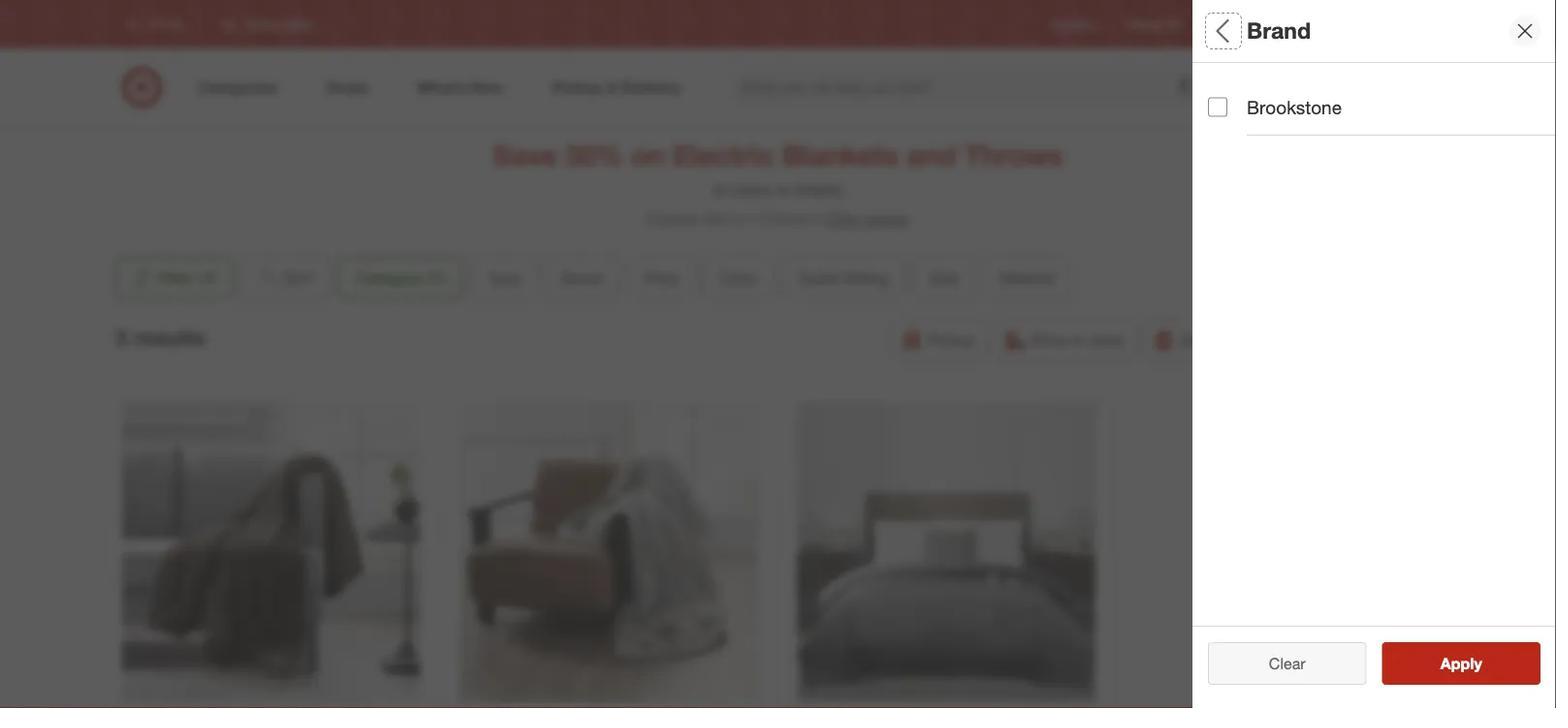Task type: locate. For each thing, give the bounding box(es) containing it.
results down filter (1) button
[[133, 325, 206, 352]]

size
[[929, 269, 958, 288]]

1 horizontal spatial shop
[[1257, 101, 1289, 118]]

category
[[1208, 76, 1289, 99], [356, 269, 423, 288]]

brand inside brand dialog
[[1247, 17, 1311, 44]]

(1) right filter
[[199, 269, 217, 288]]

results inside see results button
[[1452, 654, 1502, 673]]

and
[[906, 138, 956, 172]]

0 horizontal spatial store
[[733, 181, 771, 199]]

1 horizontal spatial brand
[[1247, 17, 1311, 44]]

1 horizontal spatial results
[[1452, 654, 1502, 673]]

0 horizontal spatial shop
[[1031, 331, 1068, 350]]

weekly ad
[[1127, 17, 1182, 31]]

store
[[733, 181, 771, 199], [1088, 331, 1123, 350]]

0 vertical spatial shop
[[1257, 101, 1289, 118]]

50"x60" cozy heated throw blanket - brookstone image
[[122, 404, 421, 702], [122, 404, 421, 702]]

expires dec 5
[[647, 209, 743, 228]]

rating
[[844, 269, 889, 288]]

clear for clear
[[1269, 654, 1306, 673]]

1 vertical spatial 3
[[115, 325, 127, 352]]

clear for clear all
[[1259, 654, 1296, 673]]

type button
[[471, 257, 537, 300]]

1 horizontal spatial (1)
[[428, 269, 446, 288]]

0 horizontal spatial brand
[[561, 269, 603, 288]]

or
[[776, 181, 791, 199]]

0 vertical spatial results
[[133, 325, 206, 352]]

clear button
[[1208, 643, 1366, 685]]

all
[[1300, 654, 1315, 673]]

3 down filter (1) button
[[115, 325, 127, 352]]

guest rating button
[[781, 257, 905, 300]]

online
[[795, 181, 843, 199]]

category up holiday
[[1208, 76, 1289, 99]]

0 horizontal spatial results
[[133, 325, 206, 352]]

all
[[1208, 17, 1235, 44]]

brand dialog
[[1192, 0, 1556, 709]]

shop
[[1257, 101, 1289, 118], [1031, 331, 1068, 350]]

save 30% on electric blankets and throws in-store or online
[[493, 138, 1063, 199]]

0 vertical spatial brand
[[1247, 17, 1311, 44]]

search
[[1198, 80, 1244, 98]]

material button
[[983, 257, 1072, 300]]

2 (1) from the left
[[428, 269, 446, 288]]

store inside button
[[1088, 331, 1123, 350]]

circle
[[1325, 17, 1355, 31]]

brand button
[[545, 257, 619, 300]]

1 vertical spatial results
[[1452, 654, 1502, 673]]

clear
[[1259, 654, 1296, 673], [1269, 654, 1306, 673]]

results right see
[[1452, 654, 1502, 673]]

(1) inside button
[[199, 269, 217, 288]]

see results
[[1420, 654, 1502, 673]]

1 clear from the left
[[1259, 654, 1296, 673]]

1 vertical spatial store
[[1088, 331, 1123, 350]]

same
[[1180, 331, 1220, 350]]

1 horizontal spatial category
[[1208, 76, 1289, 99]]

type
[[487, 269, 520, 288]]

0 horizontal spatial category
[[356, 269, 423, 288]]

1 (1) from the left
[[199, 269, 217, 288]]

shop in store
[[1031, 331, 1123, 350]]

3 right 5
[[759, 209, 767, 228]]

category right sort
[[356, 269, 423, 288]]

apply button
[[1382, 643, 1541, 685]]

0 vertical spatial category
[[1208, 76, 1289, 99]]

brookstone
[[1247, 96, 1342, 118]]

(1)
[[199, 269, 217, 288], [428, 269, 446, 288]]

details
[[864, 209, 909, 228]]

30%
[[565, 138, 623, 172]]

guest
[[798, 269, 839, 288]]

shop right holiday
[[1257, 101, 1289, 118]]

filter (1)
[[158, 269, 217, 288]]

pickup button
[[892, 319, 987, 362]]

results
[[133, 325, 206, 352], [1452, 654, 1502, 673]]

3 results
[[115, 325, 206, 352]]

delivery
[[1255, 331, 1311, 350]]

sort
[[284, 269, 314, 288]]

expires
[[647, 209, 698, 228]]

1 vertical spatial shop
[[1031, 331, 1068, 350]]

color button
[[703, 257, 774, 300]]

heated blanket - brookstone image
[[797, 404, 1096, 702], [797, 404, 1096, 702]]

shop inside category holiday shop
[[1257, 101, 1289, 118]]

What can we help you find? suggestions appear below search field
[[729, 66, 1211, 109]]

1 horizontal spatial 3
[[759, 209, 767, 228]]

1 vertical spatial category
[[356, 269, 423, 288]]

clear inside clear button
[[1269, 654, 1306, 673]]

all filters dialog
[[1192, 0, 1556, 709]]

0 vertical spatial 3
[[759, 209, 767, 228]]

clear inside clear all button
[[1259, 654, 1296, 673]]

0 horizontal spatial 3
[[115, 325, 127, 352]]

shop left in
[[1031, 331, 1068, 350]]

sort button
[[240, 257, 330, 300]]

(1) for category (1)
[[428, 269, 446, 288]]

category holiday shop
[[1208, 76, 1289, 118]]

holiday
[[1208, 101, 1254, 118]]

save
[[493, 138, 557, 172]]

brand
[[1247, 17, 1311, 44], [561, 269, 603, 288]]

1 horizontal spatial store
[[1088, 331, 1123, 350]]

same day delivery button
[[1144, 319, 1323, 362]]

category inside category holiday shop
[[1208, 76, 1289, 99]]

see
[[1420, 654, 1448, 673]]

guest rating
[[798, 269, 889, 288]]

3
[[759, 209, 767, 228], [115, 325, 127, 352]]

2 clear from the left
[[1269, 654, 1306, 673]]

pickup
[[928, 331, 975, 350]]

price button
[[627, 257, 695, 300]]

0 horizontal spatial (1)
[[199, 269, 217, 288]]

offer
[[825, 209, 860, 228]]

0 vertical spatial store
[[733, 181, 771, 199]]

(1) left type
[[428, 269, 446, 288]]

all filters
[[1208, 17, 1301, 44]]

50"x60" coziest heated throw blanket - brookstone image
[[460, 404, 758, 702], [460, 404, 758, 702]]

items
[[772, 209, 810, 228]]

1 vertical spatial brand
[[561, 269, 603, 288]]

target circle
[[1290, 17, 1355, 31]]

store right in
[[1088, 331, 1123, 350]]

store left or
[[733, 181, 771, 199]]



Task type: vqa. For each thing, say whether or not it's contained in the screenshot.
Filter
yes



Task type: describe. For each thing, give the bounding box(es) containing it.
see results button
[[1382, 643, 1541, 685]]

results for see results
[[1452, 654, 1502, 673]]

3 for 3 items
[[759, 209, 767, 228]]

size button
[[913, 257, 975, 300]]

results for 3 results
[[133, 325, 206, 352]]

(1) for filter (1)
[[199, 269, 217, 288]]

registry link
[[1052, 16, 1096, 33]]

offer details button
[[810, 208, 909, 230]]

Brookstone checkbox
[[1208, 98, 1227, 117]]

filters
[[1241, 17, 1301, 44]]

filter
[[158, 269, 195, 288]]

offer details
[[825, 209, 909, 228]]

price
[[644, 269, 679, 288]]

same day delivery
[[1180, 331, 1311, 350]]

on
[[631, 138, 665, 172]]

category for category (1)
[[356, 269, 423, 288]]

clear all button
[[1208, 643, 1366, 685]]

blankets
[[782, 138, 898, 172]]

redcard link
[[1213, 16, 1259, 33]]

electric
[[672, 138, 774, 172]]

3 items
[[759, 209, 810, 228]]

target circle link
[[1290, 16, 1355, 33]]

3 for 3 results
[[115, 325, 127, 352]]

weekly ad link
[[1127, 16, 1182, 33]]

search button
[[1198, 66, 1244, 112]]

in
[[1072, 331, 1084, 350]]

weekly
[[1127, 17, 1164, 31]]

material
[[999, 269, 1055, 288]]

clear all
[[1259, 654, 1315, 673]]

shop inside button
[[1031, 331, 1068, 350]]

deals
[[1208, 626, 1258, 648]]

registry
[[1052, 17, 1096, 31]]

brand inside brand button
[[561, 269, 603, 288]]

filter (1) button
[[115, 257, 233, 300]]

throws
[[964, 138, 1063, 172]]

shop in store button
[[995, 319, 1136, 362]]

dec
[[702, 209, 730, 228]]

deals button
[[1208, 606, 1556, 674]]

target
[[1290, 17, 1322, 31]]

redcard
[[1213, 17, 1259, 31]]

category for category holiday shop
[[1208, 76, 1289, 99]]

color
[[720, 269, 757, 288]]

store inside save 30% on electric blankets and throws in-store or online
[[733, 181, 771, 199]]

5
[[735, 209, 743, 228]]

category (1)
[[356, 269, 446, 288]]

in-
[[713, 181, 733, 199]]

ad
[[1167, 17, 1182, 31]]

apply
[[1440, 654, 1482, 673]]

day
[[1224, 331, 1251, 350]]



